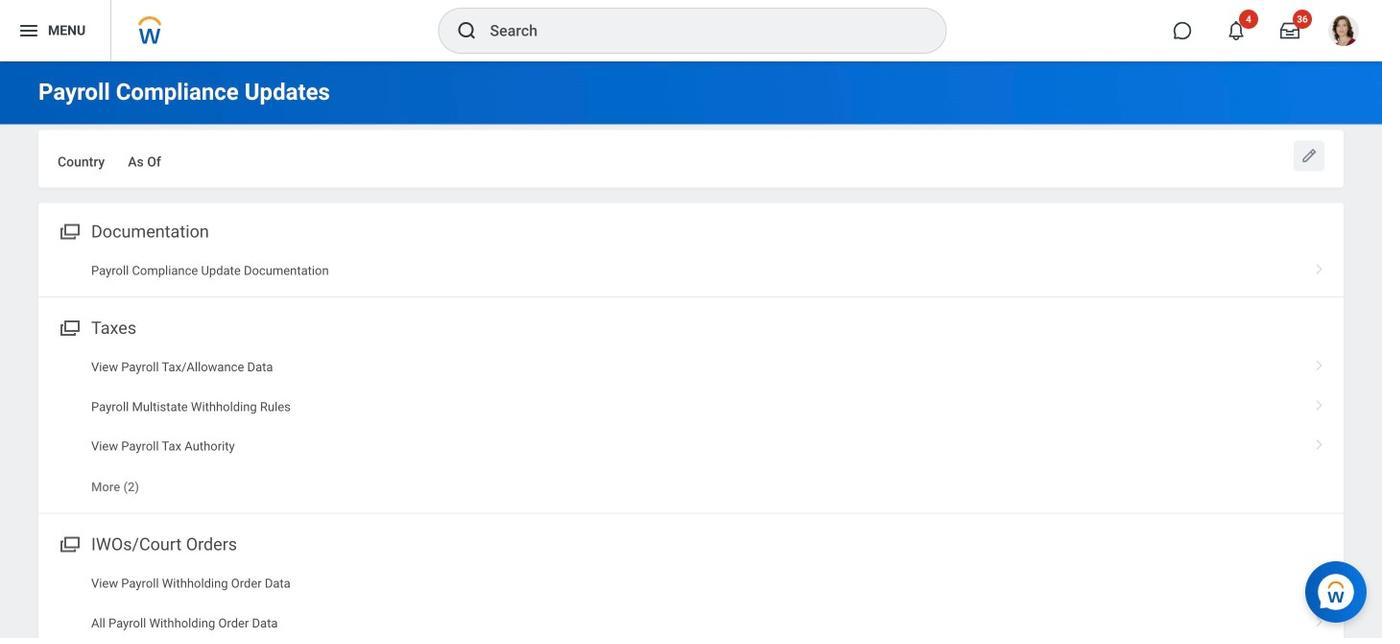 Task type: vqa. For each thing, say whether or not it's contained in the screenshot.
tab list within main content
no



Task type: locate. For each thing, give the bounding box(es) containing it.
0 vertical spatial menu group image
[[56, 217, 82, 243]]

1 list from the top
[[38, 348, 1344, 507]]

2 list from the top
[[38, 564, 1344, 639]]

search image
[[456, 19, 479, 42]]

2 chevron right image from the top
[[1308, 393, 1333, 412]]

banner
[[0, 0, 1383, 61]]

edit image
[[1300, 146, 1319, 166]]

main content
[[0, 61, 1383, 639]]

notifications large image
[[1227, 21, 1246, 40]]

chevron right image
[[1308, 353, 1333, 372], [1308, 393, 1333, 412], [1308, 433, 1333, 452], [1308, 570, 1333, 589], [1308, 610, 1333, 629]]

menu group image
[[56, 217, 82, 243], [56, 530, 82, 556]]

1 vertical spatial menu group image
[[56, 530, 82, 556]]

inbox large image
[[1281, 21, 1300, 40]]

1 vertical spatial list
[[38, 564, 1344, 639]]

Search Workday  search field
[[490, 10, 907, 52]]

4 chevron right image from the top
[[1308, 570, 1333, 589]]

1 chevron right image from the top
[[1308, 353, 1333, 372]]

chevron right image
[[1308, 257, 1333, 276]]

list
[[38, 348, 1344, 507], [38, 564, 1344, 639]]

1 menu group image from the top
[[56, 217, 82, 243]]

0 vertical spatial list
[[38, 348, 1344, 507]]



Task type: describe. For each thing, give the bounding box(es) containing it.
profile logan mcneil image
[[1329, 15, 1360, 50]]

3 chevron right image from the top
[[1308, 433, 1333, 452]]

justify image
[[17, 19, 40, 42]]

menu group image
[[56, 314, 82, 340]]

list for menu group icon
[[38, 348, 1344, 507]]

5 chevron right image from the top
[[1308, 610, 1333, 629]]

list for 2nd menu group image
[[38, 564, 1344, 639]]

2 menu group image from the top
[[56, 530, 82, 556]]



